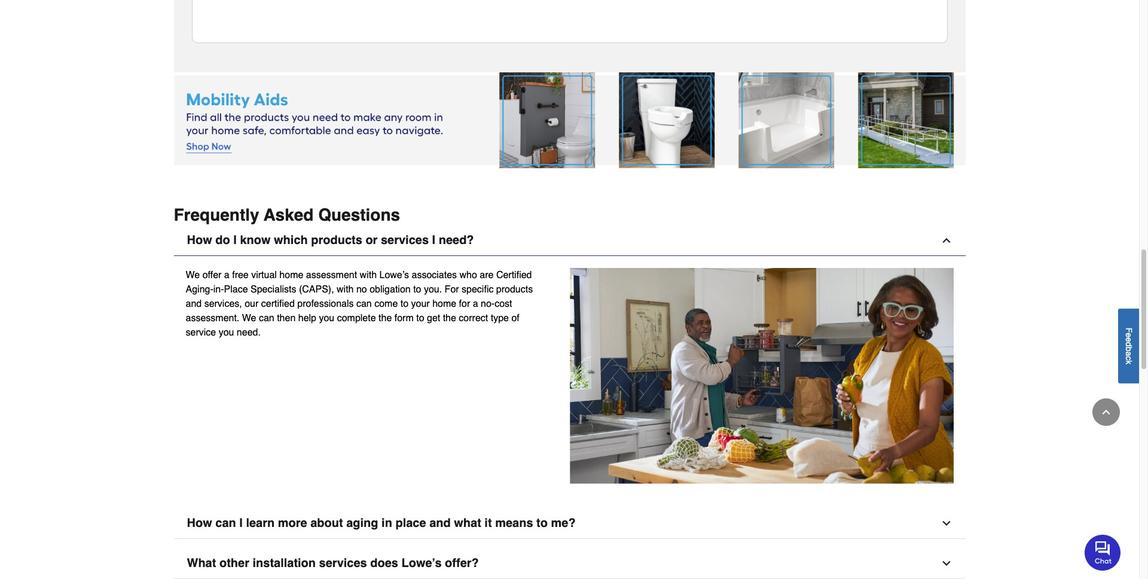 Task type: vqa. For each thing, say whether or not it's contained in the screenshot.
Specifications button
no



Task type: describe. For each thing, give the bounding box(es) containing it.
other
[[220, 556, 249, 570]]

it
[[485, 516, 492, 530]]

does
[[370, 556, 398, 570]]

offer?
[[445, 556, 479, 570]]

more
[[278, 516, 307, 530]]

our
[[245, 299, 259, 310]]

associates
[[412, 270, 457, 281]]

place
[[224, 284, 248, 295]]

certified
[[261, 299, 295, 310]]

professionals
[[297, 299, 354, 310]]

specialists
[[251, 284, 296, 295]]

need?
[[439, 234, 474, 247]]

certified
[[496, 270, 532, 281]]

to up form
[[401, 299, 409, 310]]

frequently asked questions
[[174, 205, 400, 225]]

or
[[366, 234, 378, 247]]

means
[[495, 516, 533, 530]]

no-
[[481, 299, 495, 310]]

f
[[1125, 327, 1134, 333]]

for
[[445, 284, 459, 295]]

products inside we offer a free virtual home assessment with lowe's associates who are certified aging-in-place specialists (caps), with no obligation to you. for specific products and services, our certified professionals can come to your home for a no-cost assessment. we can then help you complete the form to get the correct type of service you need.
[[496, 284, 533, 295]]

specific
[[462, 284, 494, 295]]

0 horizontal spatial you
[[219, 327, 234, 338]]

offer
[[203, 270, 222, 281]]

virtual
[[251, 270, 277, 281]]

chevron down image
[[941, 518, 953, 530]]

k
[[1125, 360, 1134, 364]]

find all the products you need to make any room in your home safe, comfortable and easy to navigate. image
[[174, 72, 966, 168]]

chat invite button image
[[1085, 534, 1122, 570]]

assessment
[[306, 270, 357, 281]]

what
[[454, 516, 481, 530]]

how can i learn more about aging in place and what it means to me?
[[187, 516, 576, 530]]

in-
[[213, 284, 224, 295]]

cost
[[495, 299, 512, 310]]

b
[[1125, 347, 1134, 351]]

lowe's inside button
[[402, 556, 442, 570]]

2 e from the top
[[1125, 337, 1134, 342]]

obligation
[[370, 284, 411, 295]]

know
[[240, 234, 271, 247]]

d
[[1125, 342, 1134, 347]]

0 horizontal spatial we
[[186, 270, 200, 281]]

lowe's inside we offer a free virtual home assessment with lowe's associates who are certified aging-in-place specialists (caps), with no obligation to you. for specific products and services, our certified professionals can come to your home for a no-cost assessment. we can then help you complete the form to get the correct type of service you need.
[[380, 270, 409, 281]]

in
[[382, 516, 392, 530]]

asked
[[264, 205, 314, 225]]

aging-
[[186, 284, 213, 295]]

to inside button
[[537, 516, 548, 530]]

frequently
[[174, 205, 259, 225]]

how can i learn more about aging in place and what it means to me? button
[[174, 509, 966, 539]]

1 vertical spatial a
[[473, 299, 478, 310]]

1 horizontal spatial we
[[242, 313, 256, 324]]

and inside button
[[430, 516, 451, 530]]

0 vertical spatial services
[[381, 234, 429, 247]]

(caps),
[[299, 284, 334, 295]]

who
[[460, 270, 477, 281]]

no
[[357, 284, 367, 295]]

get
[[427, 313, 440, 324]]

services,
[[204, 299, 242, 310]]

f e e d b a c k button
[[1119, 308, 1140, 383]]

installation
[[253, 556, 316, 570]]

1 vertical spatial home
[[433, 299, 457, 310]]

c
[[1125, 356, 1134, 360]]

a inside button
[[1125, 351, 1134, 356]]

you.
[[424, 284, 442, 295]]

to up the your
[[413, 284, 421, 295]]

what other installation services does lowe's offer? button
[[174, 549, 966, 579]]

come
[[375, 299, 398, 310]]

service
[[186, 327, 216, 338]]

place
[[396, 516, 426, 530]]

1 horizontal spatial can
[[259, 313, 274, 324]]

for
[[459, 299, 470, 310]]

1 horizontal spatial with
[[360, 270, 377, 281]]



Task type: locate. For each thing, give the bounding box(es) containing it.
how up what
[[187, 516, 212, 530]]

complete
[[337, 313, 376, 324]]

0 horizontal spatial services
[[319, 556, 367, 570]]

1 vertical spatial products
[[496, 284, 533, 295]]

products inside button
[[311, 234, 362, 247]]

0 vertical spatial can
[[357, 299, 372, 310]]

do
[[216, 234, 230, 247]]

we offer a free virtual home assessment with lowe's associates who are certified aging-in-place specialists (caps), with no obligation to you. for specific products and services, our certified professionals can come to your home for a no-cost assessment. we can then help you complete the form to get the correct type of service you need.
[[186, 270, 533, 338]]

services right or
[[381, 234, 429, 247]]

which
[[274, 234, 308, 247]]

0 horizontal spatial can
[[216, 516, 236, 530]]

1 how from the top
[[187, 234, 212, 247]]

e
[[1125, 333, 1134, 337], [1125, 337, 1134, 342]]

what other installation services does lowe's offer?
[[187, 556, 479, 570]]

0 vertical spatial lowe's
[[380, 270, 409, 281]]

0 vertical spatial you
[[319, 313, 335, 324]]

to
[[413, 284, 421, 295], [401, 299, 409, 310], [416, 313, 424, 324], [537, 516, 548, 530]]

and
[[186, 299, 202, 310], [430, 516, 451, 530]]

with up "no"
[[360, 270, 377, 281]]

i
[[233, 234, 237, 247], [432, 234, 436, 247], [239, 516, 243, 530]]

0 horizontal spatial products
[[311, 234, 362, 247]]

can inside button
[[216, 516, 236, 530]]

0 vertical spatial with
[[360, 270, 377, 281]]

how for how do i know which products or services i need?
[[187, 234, 212, 247]]

free
[[232, 270, 249, 281]]

correct
[[459, 313, 488, 324]]

1 vertical spatial chevron up image
[[1101, 406, 1113, 418]]

to left me? at the bottom of page
[[537, 516, 548, 530]]

how left do
[[187, 234, 212, 247]]

you down "assessment."
[[219, 327, 234, 338]]

home up specialists
[[280, 270, 304, 281]]

1 e from the top
[[1125, 333, 1134, 337]]

1 horizontal spatial i
[[239, 516, 243, 530]]

products down certified
[[496, 284, 533, 295]]

chevron up image inside how do i know which products or services i need? button
[[941, 235, 953, 247]]

f e e d b a c k
[[1125, 327, 1134, 364]]

1 horizontal spatial home
[[433, 299, 457, 310]]

questions
[[318, 205, 400, 225]]

0 horizontal spatial chevron up image
[[941, 235, 953, 247]]

your
[[411, 299, 430, 310]]

services
[[381, 234, 429, 247], [319, 556, 367, 570]]

can left learn at the bottom left of page
[[216, 516, 236, 530]]

chevron up image
[[941, 235, 953, 247], [1101, 406, 1113, 418]]

lowe's
[[380, 270, 409, 281], [402, 556, 442, 570]]

2 vertical spatial can
[[216, 516, 236, 530]]

1 horizontal spatial chevron up image
[[1101, 406, 1113, 418]]

with left "no"
[[337, 284, 354, 295]]

1 vertical spatial how
[[187, 516, 212, 530]]

a right "for"
[[473, 299, 478, 310]]

2 horizontal spatial a
[[1125, 351, 1134, 356]]

1 vertical spatial and
[[430, 516, 451, 530]]

and left what
[[430, 516, 451, 530]]

assessment.
[[186, 313, 239, 324]]

0 vertical spatial home
[[280, 270, 304, 281]]

a left free
[[224, 270, 230, 281]]

1 vertical spatial you
[[219, 327, 234, 338]]

i right do
[[233, 234, 237, 247]]

we up need.
[[242, 313, 256, 324]]

services left does
[[319, 556, 367, 570]]

about
[[311, 516, 343, 530]]

you
[[319, 313, 335, 324], [219, 327, 234, 338]]

a
[[224, 270, 230, 281], [473, 299, 478, 310], [1125, 351, 1134, 356]]

0 vertical spatial chevron up image
[[941, 235, 953, 247]]

lowe's right does
[[402, 556, 442, 570]]

we up aging-
[[186, 270, 200, 281]]

1 vertical spatial we
[[242, 313, 256, 324]]

2 horizontal spatial can
[[357, 299, 372, 310]]

1 horizontal spatial you
[[319, 313, 335, 324]]

can down the certified
[[259, 313, 274, 324]]

how
[[187, 234, 212, 247], [187, 516, 212, 530]]

then
[[277, 313, 296, 324]]

chevron down image
[[941, 558, 953, 570]]

0 horizontal spatial with
[[337, 284, 354, 295]]

need.
[[237, 327, 261, 338]]

2 vertical spatial a
[[1125, 351, 1134, 356]]

2 horizontal spatial i
[[432, 234, 436, 247]]

0 horizontal spatial a
[[224, 270, 230, 281]]

to left get
[[416, 313, 424, 324]]

0 vertical spatial and
[[186, 299, 202, 310]]

0 vertical spatial we
[[186, 270, 200, 281]]

the
[[379, 313, 392, 324], [443, 313, 456, 324]]

e up d
[[1125, 333, 1134, 337]]

learn
[[246, 516, 275, 530]]

scroll to top element
[[1093, 398, 1120, 426]]

0 vertical spatial a
[[224, 270, 230, 281]]

with
[[360, 270, 377, 281], [337, 284, 354, 295]]

0 horizontal spatial and
[[186, 299, 202, 310]]

can
[[357, 299, 372, 310], [259, 313, 274, 324], [216, 516, 236, 530]]

1 horizontal spatial products
[[496, 284, 533, 295]]

what
[[187, 556, 216, 570]]

chevron up image inside scroll to top element
[[1101, 406, 1113, 418]]

0 vertical spatial how
[[187, 234, 212, 247]]

0 horizontal spatial i
[[233, 234, 237, 247]]

0 horizontal spatial the
[[379, 313, 392, 324]]

a man and woman in a kitchen putting away groceries, using pull out cabinet shelving. image
[[570, 268, 954, 484]]

1 vertical spatial with
[[337, 284, 354, 295]]

how do i know which products or services i need?
[[187, 234, 474, 247]]

i for about
[[239, 516, 243, 530]]

products down questions
[[311, 234, 362, 247]]

the down come
[[379, 313, 392, 324]]

e up b
[[1125, 337, 1134, 342]]

1 vertical spatial services
[[319, 556, 367, 570]]

how do i know which products or services i need? button
[[174, 226, 966, 256]]

the right get
[[443, 313, 456, 324]]

1 horizontal spatial services
[[381, 234, 429, 247]]

a up k
[[1125, 351, 1134, 356]]

form
[[395, 313, 414, 324]]

0 vertical spatial products
[[311, 234, 362, 247]]

1 horizontal spatial and
[[430, 516, 451, 530]]

i for products
[[233, 234, 237, 247]]

help
[[298, 313, 316, 324]]

we
[[186, 270, 200, 281], [242, 313, 256, 324]]

lowe's up obligation
[[380, 270, 409, 281]]

2 the from the left
[[443, 313, 456, 324]]

2 how from the top
[[187, 516, 212, 530]]

me?
[[551, 516, 576, 530]]

are
[[480, 270, 494, 281]]

i left learn at the bottom left of page
[[239, 516, 243, 530]]

home down for
[[433, 299, 457, 310]]

type
[[491, 313, 509, 324]]

and down aging-
[[186, 299, 202, 310]]

1 horizontal spatial a
[[473, 299, 478, 310]]

1 horizontal spatial the
[[443, 313, 456, 324]]

you down professionals
[[319, 313, 335, 324]]

aging
[[347, 516, 378, 530]]

1 the from the left
[[379, 313, 392, 324]]

how for how can i learn more about aging in place and what it means to me?
[[187, 516, 212, 530]]

1 vertical spatial lowe's
[[402, 556, 442, 570]]

home
[[280, 270, 304, 281], [433, 299, 457, 310]]

0 horizontal spatial home
[[280, 270, 304, 281]]

can down "no"
[[357, 299, 372, 310]]

products
[[311, 234, 362, 247], [496, 284, 533, 295]]

of
[[512, 313, 520, 324]]

i left need?
[[432, 234, 436, 247]]

1 vertical spatial can
[[259, 313, 274, 324]]

and inside we offer a free virtual home assessment with lowe's associates who are certified aging-in-place specialists (caps), with no obligation to you. for specific products and services, our certified professionals can come to your home for a no-cost assessment. we can then help you complete the form to get the correct type of service you need.
[[186, 299, 202, 310]]



